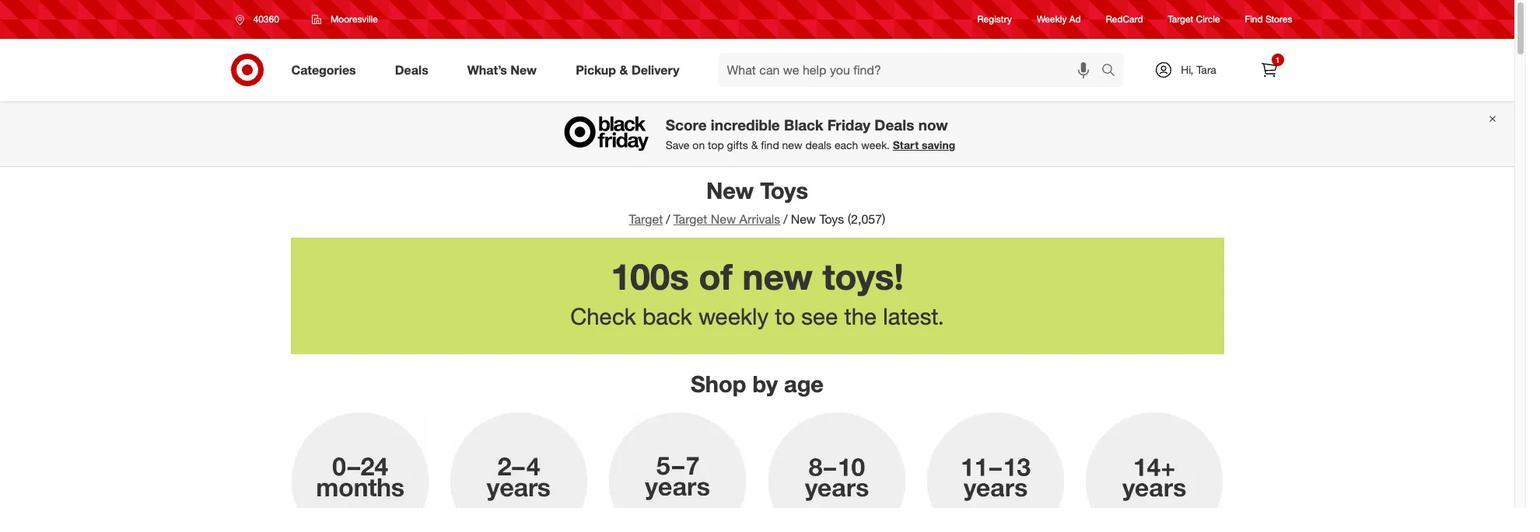 Task type: locate. For each thing, give the bounding box(es) containing it.
deals inside score incredible black friday deals now save on top gifts & find new deals each week. start saving
[[875, 116, 915, 134]]

see
[[802, 303, 839, 331]]

1 horizontal spatial toys
[[820, 212, 845, 227]]

0 horizontal spatial deals
[[395, 62, 429, 77]]

hi, tara
[[1182, 63, 1217, 76]]

What can we help you find? suggestions appear below search field
[[718, 53, 1106, 87]]

deals left what's
[[395, 62, 429, 77]]

1
[[1276, 55, 1280, 65]]

100s
[[611, 256, 689, 299]]

0 vertical spatial new
[[783, 139, 803, 152]]

target link
[[629, 212, 663, 227]]

deals inside deals link
[[395, 62, 429, 77]]

redcard link
[[1106, 13, 1144, 26]]

new right what's
[[511, 62, 537, 77]]

& inside score incredible black friday deals now save on top gifts & find new deals each week. start saving
[[752, 139, 758, 152]]

40360 button
[[225, 5, 296, 33]]

target circle
[[1169, 14, 1221, 25]]

saving
[[922, 139, 956, 152]]

0 vertical spatial toys
[[761, 177, 809, 205]]

new right find
[[783, 139, 803, 152]]

new
[[511, 62, 537, 77], [707, 177, 754, 205], [711, 212, 736, 227], [791, 212, 816, 227]]

what's
[[468, 62, 507, 77]]

arrivals
[[740, 212, 781, 227]]

hi,
[[1182, 63, 1194, 76]]

target left circle
[[1169, 14, 1194, 25]]

toys up arrivals
[[761, 177, 809, 205]]

/ right target link
[[666, 212, 671, 227]]

0 horizontal spatial target
[[629, 212, 663, 227]]

target right target link
[[674, 212, 708, 227]]

& left find
[[752, 139, 758, 152]]

mooresville button
[[302, 5, 388, 33]]

score
[[666, 116, 707, 134]]

1 horizontal spatial /
[[784, 212, 788, 227]]

now
[[919, 116, 948, 134]]

&
[[620, 62, 628, 77], [752, 139, 758, 152]]

target circle link
[[1169, 13, 1221, 26]]

incredible
[[711, 116, 780, 134]]

start
[[893, 139, 919, 152]]

deals
[[395, 62, 429, 77], [875, 116, 915, 134]]

toys!
[[823, 256, 904, 299]]

new up 'target new arrivals' link
[[707, 177, 754, 205]]

to
[[775, 303, 796, 331]]

0 horizontal spatial &
[[620, 62, 628, 77]]

& right pickup
[[620, 62, 628, 77]]

toys left (2,057)
[[820, 212, 845, 227]]

1 vertical spatial new
[[743, 256, 813, 299]]

of
[[699, 256, 733, 299]]

what's new link
[[454, 53, 557, 87]]

new inside 100s of new toys! check back weekly to see the latest.
[[743, 256, 813, 299]]

ad
[[1070, 14, 1082, 25]]

/
[[666, 212, 671, 227], [784, 212, 788, 227]]

/ right arrivals
[[784, 212, 788, 227]]

registry
[[978, 14, 1013, 25]]

1 vertical spatial &
[[752, 139, 758, 152]]

1 horizontal spatial deals
[[875, 116, 915, 134]]

shop by age
[[691, 371, 824, 399]]

0 vertical spatial &
[[620, 62, 628, 77]]

find
[[761, 139, 780, 152]]

toys
[[761, 177, 809, 205], [820, 212, 845, 227]]

0 vertical spatial deals
[[395, 62, 429, 77]]

back
[[643, 303, 693, 331]]

new up to
[[743, 256, 813, 299]]

target up 100s
[[629, 212, 663, 227]]

0 horizontal spatial /
[[666, 212, 671, 227]]

2 / from the left
[[784, 212, 788, 227]]

on
[[693, 139, 705, 152]]

0 horizontal spatial toys
[[761, 177, 809, 205]]

what's new
[[468, 62, 537, 77]]

1 horizontal spatial &
[[752, 139, 758, 152]]

age
[[785, 371, 824, 399]]

find stores
[[1246, 14, 1293, 25]]

1 vertical spatial deals
[[875, 116, 915, 134]]

1 vertical spatial toys
[[820, 212, 845, 227]]

deals up start
[[875, 116, 915, 134]]

target
[[1169, 14, 1194, 25], [629, 212, 663, 227], [674, 212, 708, 227]]

new
[[783, 139, 803, 152], [743, 256, 813, 299]]

100s of new toys! check back weekly to see the latest.
[[571, 256, 945, 331]]



Task type: describe. For each thing, give the bounding box(es) containing it.
40360
[[253, 13, 279, 25]]

1 horizontal spatial target
[[674, 212, 708, 227]]

pickup & delivery
[[576, 62, 680, 77]]

gifts
[[727, 139, 749, 152]]

by
[[753, 371, 778, 399]]

the
[[845, 303, 877, 331]]

tara
[[1197, 63, 1217, 76]]

save
[[666, 139, 690, 152]]

categories
[[291, 62, 356, 77]]

categories link
[[278, 53, 376, 87]]

pickup
[[576, 62, 616, 77]]

find
[[1246, 14, 1264, 25]]

find stores link
[[1246, 13, 1293, 26]]

circle
[[1197, 14, 1221, 25]]

mooresville
[[331, 13, 378, 25]]

weekly
[[1037, 14, 1067, 25]]

weekly ad link
[[1037, 13, 1082, 26]]

search button
[[1095, 53, 1132, 90]]

shop
[[691, 371, 747, 399]]

registry link
[[978, 13, 1013, 26]]

search
[[1095, 63, 1132, 79]]

top
[[708, 139, 724, 152]]

(2,057)
[[848, 212, 886, 227]]

each
[[835, 139, 859, 152]]

black
[[785, 116, 824, 134]]

delivery
[[632, 62, 680, 77]]

weekly ad
[[1037, 14, 1082, 25]]

score incredible black friday deals now save on top gifts & find new deals each week. start saving
[[666, 116, 956, 152]]

pickup & delivery link
[[563, 53, 699, 87]]

new right arrivals
[[791, 212, 816, 227]]

redcard
[[1106, 14, 1144, 25]]

check
[[571, 303, 636, 331]]

latest.
[[884, 303, 945, 331]]

stores
[[1266, 14, 1293, 25]]

2 horizontal spatial target
[[1169, 14, 1194, 25]]

1 link
[[1253, 53, 1287, 87]]

new inside score incredible black friday deals now save on top gifts & find new deals each week. start saving
[[783, 139, 803, 152]]

target new arrivals link
[[674, 212, 781, 227]]

deals link
[[382, 53, 448, 87]]

week.
[[862, 139, 890, 152]]

deals
[[806, 139, 832, 152]]

1 / from the left
[[666, 212, 671, 227]]

friday
[[828, 116, 871, 134]]

new left arrivals
[[711, 212, 736, 227]]

new toys target / target new arrivals / new toys (2,057)
[[629, 177, 886, 227]]

weekly
[[699, 303, 769, 331]]



Task type: vqa. For each thing, say whether or not it's contained in the screenshot.
incredible
yes



